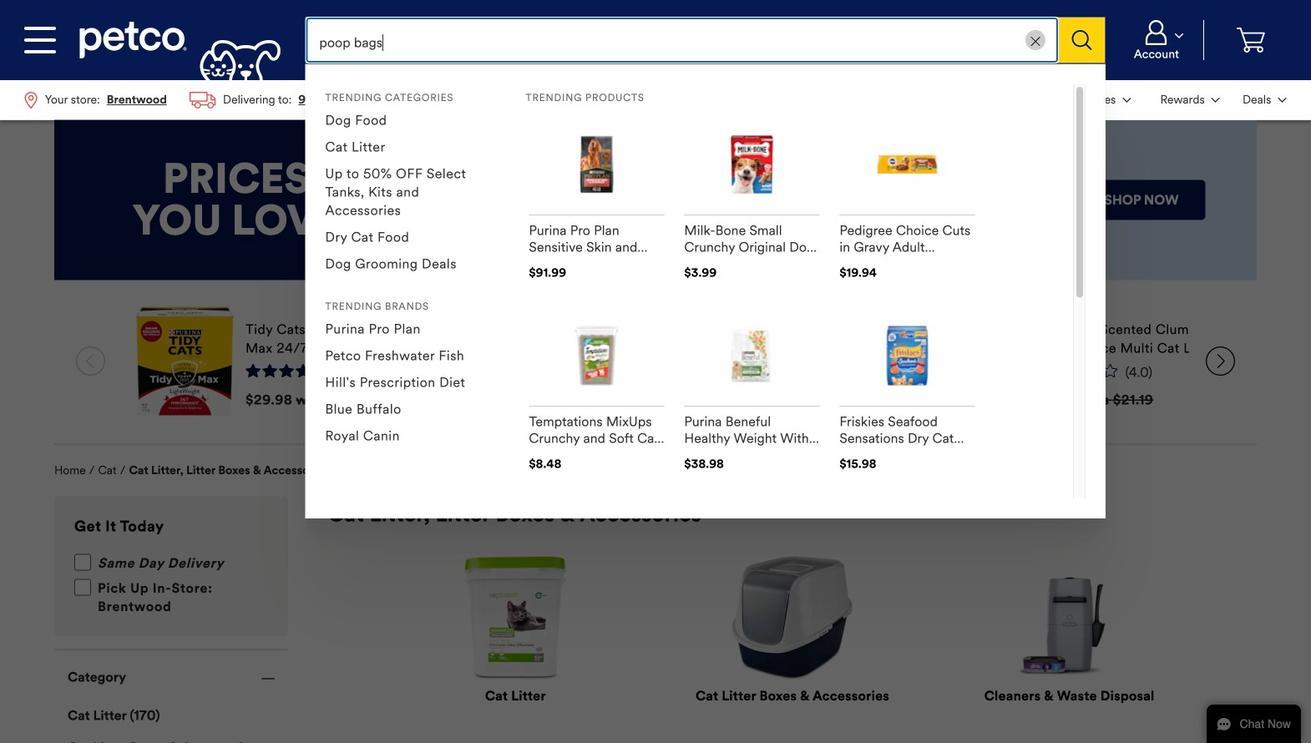 Task type: locate. For each thing, give the bounding box(es) containing it.
2 list from the left
[[1061, 80, 1299, 120]]

1 list from the left
[[13, 80, 344, 120]]

list
[[13, 80, 344, 120], [1061, 80, 1299, 120]]

1 horizontal spatial list
[[1061, 80, 1299, 120]]

clear search field text image
[[1032, 37, 1041, 46]]

0 horizontal spatial list
[[13, 80, 344, 120]]

from $42.98 up to $76.48 element
[[641, 392, 752, 409]]

Search search field
[[305, 17, 1060, 64]]



Task type: vqa. For each thing, say whether or not it's contained in the screenshot.
Profender
no



Task type: describe. For each thing, give the bounding box(es) containing it.
various brands of dog and cat products. image
[[470, 120, 1042, 281]]

search image
[[1073, 30, 1093, 50]]



